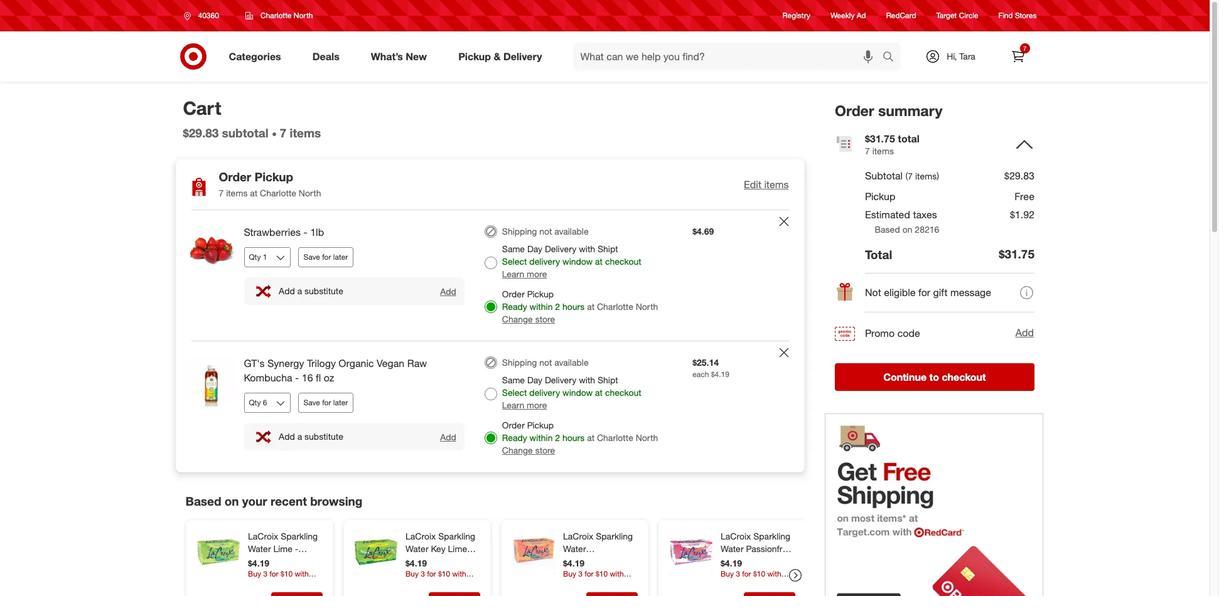 Task type: locate. For each thing, give the bounding box(es) containing it.
pickup & delivery
[[458, 50, 542, 63]]

based on your recent browsing
[[186, 494, 363, 509]]

lacroix sparkling water passionfruit - 8pk/12 fl oz cans image
[[669, 531, 713, 575], [669, 531, 713, 575]]

2 vertical spatial add button
[[440, 431, 457, 443]]

trilogy
[[307, 357, 336, 370]]

sparkling
[[281, 531, 318, 542], [438, 531, 475, 542], [596, 531, 633, 542], [753, 531, 790, 542]]

2 within from the top
[[530, 433, 553, 443]]

gt&#39;s synergy trilogy organic vegan raw kombucha - 16 fl oz image
[[186, 357, 236, 407]]

add a substitute down 16
[[279, 431, 343, 442]]

2 later from the top
[[333, 398, 348, 407]]

delivery
[[530, 256, 560, 267], [530, 387, 560, 398]]

0 vertical spatial select
[[502, 256, 527, 267]]

oz
[[324, 372, 334, 384], [284, 556, 294, 567], [442, 556, 451, 567], [763, 556, 772, 567], [600, 581, 609, 592]]

2 for gt's synergy trilogy organic vegan raw kombucha - 16 fl oz
[[555, 433, 560, 443]]

0 vertical spatial delivery
[[504, 50, 542, 63]]

1 vertical spatial same
[[502, 375, 525, 386]]

1 vertical spatial $31.75
[[999, 247, 1035, 261]]

available
[[555, 226, 589, 237], [555, 357, 589, 368]]

later down gt's synergy trilogy organic vegan raw kombucha - 16 fl oz at left bottom
[[333, 398, 348, 407]]

0 vertical spatial shipt
[[598, 244, 618, 254]]

1 vertical spatial not
[[540, 357, 552, 368]]

lacroix sparkling water pamplemousse (grapefruit) - 8pk/12 fl oz cans image
[[511, 531, 555, 575], [511, 531, 555, 575]]

lacroix down your
[[248, 531, 278, 542]]

0 vertical spatial save
[[304, 252, 320, 262]]

change store button for gt's synergy trilogy organic vegan raw kombucha - 16 fl oz
[[502, 445, 555, 457]]

for down the 1lb
[[322, 252, 331, 262]]

oz down key
[[442, 556, 451, 567]]

2 same day delivery with shipt select delivery window at checkout learn more from the top
[[502, 375, 642, 411]]

2 store from the top
[[535, 445, 555, 456]]

2 learn from the top
[[502, 400, 524, 411]]

available for strawberries - 1lb
[[555, 226, 589, 237]]

1 horizontal spatial $29.83
[[1004, 170, 1035, 182]]

2 ready from the top
[[502, 433, 527, 443]]

save down the 1lb
[[304, 252, 320, 262]]

water inside 'lacroix sparkling water pamplemousse (grapefruit) - 8pk/12 fl oz cans'
[[563, 544, 586, 555]]

sparkling up passionfruit
[[753, 531, 790, 542]]

lacroix up key
[[405, 531, 436, 542]]

strawberries - 1lb image
[[186, 226, 236, 276]]

7 inside 7 link
[[1023, 45, 1027, 52]]

fl down passionfruit
[[756, 556, 761, 567]]

0 vertical spatial shipping not available
[[502, 226, 589, 237]]

later down strawberries - 1lb link
[[333, 252, 348, 262]]

2 lime from the left
[[448, 544, 467, 555]]

2 water from the left
[[405, 544, 428, 555]]

$4.19 for lacroix sparkling water key lime - 8pk/12 fl oz cans
[[405, 558, 427, 569]]

2 change from the top
[[502, 445, 533, 456]]

$4.19 for lacroix sparkling water pamplemousse (grapefruit) - 8pk/12 fl oz cans
[[563, 558, 584, 569]]

0 horizontal spatial $31.75
[[865, 132, 895, 145]]

2 cart item ready to fulfill group from the top
[[176, 342, 804, 472]]

1 vertical spatial store
[[535, 445, 555, 456]]

lacroix inside lacroix sparkling water key lime - 8pk/12 fl oz cans
[[405, 531, 436, 542]]

1 window from the top
[[563, 256, 593, 267]]

for down gt's synergy trilogy organic vegan raw kombucha - 16 fl oz at left bottom
[[322, 398, 331, 407]]

cans inside lacroix sparkling water passionfruit - 8pk/12 fl oz cans
[[721, 569, 741, 580]]

2 vertical spatial for
[[322, 398, 331, 407]]

0 vertical spatial learn
[[502, 269, 524, 279]]

1 water from the left
[[248, 544, 271, 555]]

fl right 16
[[316, 372, 321, 384]]

1 2 from the top
[[555, 301, 560, 312]]

2 same from the top
[[502, 375, 525, 386]]

day
[[527, 244, 543, 254], [527, 375, 543, 386]]

cans inside lacroix sparkling water lime - 8pk/12 fl oz cans
[[296, 556, 316, 567]]

2 vertical spatial delivery
[[545, 375, 577, 386]]

add a substitute down the 1lb
[[279, 286, 343, 297]]

save for later down 16
[[304, 398, 348, 407]]

0 vertical spatial add a substitute
[[279, 286, 343, 297]]

2 delivery from the top
[[530, 387, 560, 398]]

checkout for gt's synergy trilogy organic vegan raw kombucha - 16 fl oz
[[605, 387, 642, 398]]

order pickup 7 items at charlotte north
[[219, 170, 321, 199]]

1 later from the top
[[333, 252, 348, 262]]

8pk/12 down your
[[248, 556, 275, 567]]

3 sparkling from the left
[[596, 531, 633, 542]]

items
[[290, 126, 321, 140], [872, 146, 894, 156], [764, 178, 789, 191], [226, 188, 248, 199]]

lacroix sparkling water key lime - 8pk/12 fl oz cans image
[[354, 531, 398, 575], [354, 531, 398, 575]]

select for gt's synergy trilogy organic vegan raw kombucha - 16 fl oz
[[502, 387, 527, 398]]

sparkling inside lacroix sparkling water passionfruit - 8pk/12 fl oz cans
[[753, 531, 790, 542]]

0 vertical spatial same
[[502, 244, 525, 254]]

0 vertical spatial shipping
[[502, 226, 537, 237]]

1 lime from the left
[[273, 544, 292, 555]]

for for strawberries - 1lb
[[322, 252, 331, 262]]

2 lacroix from the left
[[405, 531, 436, 542]]

water up pamplemousse
[[563, 544, 586, 555]]

save down 16
[[304, 398, 320, 407]]

0 vertical spatial learn more button
[[502, 268, 547, 281]]

2 hours from the top
[[563, 433, 585, 443]]

hours for gt's synergy trilogy organic vegan raw kombucha - 16 fl oz
[[563, 433, 585, 443]]

0 horizontal spatial $29.83
[[183, 126, 219, 140]]

8pk/12 down key
[[405, 556, 433, 567]]

stores
[[1015, 11, 1037, 20]]

code
[[897, 327, 920, 340]]

estimated
[[865, 208, 910, 221]]

north inside order pickup 7 items at charlotte north
[[299, 188, 321, 199]]

shipping not available for gt's synergy trilogy organic vegan raw kombucha - 16 fl oz
[[502, 357, 589, 368]]

water for passionfruit
[[721, 544, 744, 555]]

2 select from the top
[[502, 387, 527, 398]]

None radio
[[485, 226, 497, 238], [485, 357, 497, 369], [485, 388, 497, 401], [485, 226, 497, 238], [485, 357, 497, 369], [485, 388, 497, 401]]

2 save for later button from the top
[[298, 393, 354, 413]]

2 not from the top
[[540, 357, 552, 368]]

0 horizontal spatial on
[[225, 494, 239, 509]]

sparkling inside lacroix sparkling water lime - 8pk/12 fl oz cans
[[281, 531, 318, 542]]

1 vertical spatial day
[[527, 375, 543, 386]]

1 cart item ready to fulfill group from the top
[[176, 210, 804, 341]]

$31.75 total 7 items
[[865, 132, 920, 156]]

0 vertical spatial available
[[555, 226, 589, 237]]

(grapefruit)
[[563, 569, 607, 580]]

8pk/12 down (grapefruit)
[[563, 581, 590, 592]]

save for later for 1lb
[[304, 252, 348, 262]]

- inside strawberries - 1lb link
[[304, 226, 308, 239]]

1 within from the top
[[530, 301, 553, 312]]

lacroix sparkling water pamplemousse (grapefruit) - 8pk/12 fl oz cans link
[[563, 531, 635, 592]]

1 vertical spatial available
[[555, 357, 589, 368]]

fl inside gt's synergy trilogy organic vegan raw kombucha - 16 fl oz
[[316, 372, 321, 384]]

$29.83
[[183, 126, 219, 140], [1004, 170, 1035, 182]]

sparkling up pamplemousse
[[596, 531, 633, 542]]

1 store from the top
[[535, 314, 555, 325]]

1 a from the top
[[297, 286, 302, 297]]

3 water from the left
[[563, 544, 586, 555]]

0 vertical spatial later
[[333, 252, 348, 262]]

- inside gt's synergy trilogy organic vegan raw kombucha - 16 fl oz
[[295, 372, 299, 384]]

window for gt's synergy trilogy organic vegan raw kombucha - 16 fl oz
[[563, 387, 593, 398]]

1 horizontal spatial on
[[903, 224, 913, 235]]

2 order pickup ready within 2 hours at charlotte north change store from the top
[[502, 420, 658, 456]]

0 vertical spatial 2
[[555, 301, 560, 312]]

1 save from the top
[[304, 252, 320, 262]]

1 change from the top
[[502, 314, 533, 325]]

for for gt's synergy trilogy organic vegan raw kombucha - 16 fl oz
[[322, 398, 331, 407]]

2 shipping from the top
[[502, 357, 537, 368]]

with for gt's synergy trilogy organic vegan raw kombucha - 16 fl oz
[[579, 375, 595, 386]]

7 inside order pickup 7 items at charlotte north
[[219, 188, 224, 199]]

on down estimated taxes
[[903, 224, 913, 235]]

1 order pickup ready within 2 hours at charlotte north change store from the top
[[502, 289, 658, 325]]

1 more from the top
[[527, 269, 547, 279]]

-
[[304, 226, 308, 239], [295, 372, 299, 384], [295, 544, 298, 555], [469, 544, 473, 555], [721, 556, 724, 567], [610, 569, 613, 580]]

with for strawberries - 1lb
[[579, 244, 595, 254]]

- inside lacroix sparkling water passionfruit - 8pk/12 fl oz cans
[[721, 556, 724, 567]]

change for strawberries - 1lb
[[502, 314, 533, 325]]

1 vertical spatial learn more button
[[502, 399, 547, 412]]

continue to checkout
[[883, 371, 986, 383]]

$31.75 inside '$31.75 total 7 items'
[[865, 132, 895, 145]]

subtotal
[[865, 170, 903, 182]]

sparkling for pamplemousse
[[596, 531, 633, 542]]

learn for gt's synergy trilogy organic vegan raw kombucha - 16 fl oz
[[502, 400, 524, 411]]

lacroix sparkling water lime - 8pk/12 fl oz cans image
[[196, 531, 240, 575], [196, 531, 240, 575]]

1 vertical spatial learn
[[502, 400, 524, 411]]

0 vertical spatial add button
[[440, 286, 457, 297]]

2 day from the top
[[527, 375, 543, 386]]

1 vertical spatial save for later button
[[298, 393, 354, 413]]

on left your
[[225, 494, 239, 509]]

edit items button
[[744, 178, 789, 192]]

a down 16
[[297, 431, 302, 442]]

fl inside 'lacroix sparkling water pamplemousse (grapefruit) - 8pk/12 fl oz cans'
[[593, 581, 597, 592]]

2 learn more button from the top
[[502, 399, 547, 412]]

0 vertical spatial order pickup ready within 2 hours at charlotte north change store
[[502, 289, 658, 325]]

sparkling inside lacroix sparkling water key lime - 8pk/12 fl oz cans
[[438, 531, 475, 542]]

0 vertical spatial delivery
[[530, 256, 560, 267]]

7
[[1023, 45, 1027, 52], [280, 126, 287, 140], [865, 146, 870, 156], [219, 188, 224, 199]]

items up strawberries
[[226, 188, 248, 199]]

save
[[304, 252, 320, 262], [304, 398, 320, 407]]

7 up strawberries - 1lb image
[[219, 188, 224, 199]]

cart item ready to fulfill group containing strawberries - 1lb
[[176, 210, 804, 341]]

oz down recent
[[284, 556, 294, 567]]

1 not from the top
[[540, 226, 552, 237]]

1 day from the top
[[527, 244, 543, 254]]

promo
[[865, 327, 895, 340]]

items up subtotal
[[872, 146, 894, 156]]

window
[[563, 256, 593, 267], [563, 387, 593, 398]]

lacroix up passionfruit
[[721, 531, 751, 542]]

items inside order pickup 7 items at charlotte north
[[226, 188, 248, 199]]

7 items
[[280, 126, 321, 140]]

fl inside lacroix sparkling water lime - 8pk/12 fl oz cans
[[277, 556, 282, 567]]

cart
[[183, 97, 221, 119]]

sparkling for key
[[438, 531, 475, 542]]

0 vertical spatial save for later button
[[298, 247, 354, 267]]

north
[[294, 11, 313, 20], [299, 188, 321, 199], [636, 301, 658, 312], [636, 433, 658, 443]]

change store button right store pickup option
[[502, 313, 555, 326]]

on for 28216
[[903, 224, 913, 235]]

based left your
[[186, 494, 221, 509]]

1 change store button from the top
[[502, 313, 555, 326]]

sparkling down recent
[[281, 531, 318, 542]]

8pk/12 down passionfruit
[[726, 556, 754, 567]]

cans
[[296, 556, 316, 567], [454, 556, 474, 567], [721, 569, 741, 580], [611, 581, 632, 592]]

4 lacroix from the left
[[721, 531, 751, 542]]

fl down (grapefruit)
[[593, 581, 597, 592]]

checkout inside continue to checkout "button"
[[942, 371, 986, 383]]

categories link
[[218, 43, 297, 70]]

2 shipping not available from the top
[[502, 357, 589, 368]]

a down strawberries - 1lb
[[297, 286, 302, 297]]

1 vertical spatial a
[[297, 431, 302, 442]]

new
[[406, 50, 427, 63]]

0 vertical spatial checkout
[[605, 256, 642, 267]]

1 vertical spatial ready
[[502, 433, 527, 443]]

$29.83 up free at the right top of page
[[1004, 170, 1035, 182]]

2 available from the top
[[555, 357, 589, 368]]

1 vertical spatial add button
[[1015, 325, 1035, 341]]

with
[[579, 244, 595, 254], [579, 375, 595, 386]]

a for -
[[297, 286, 302, 297]]

1 vertical spatial more
[[527, 400, 547, 411]]

2 save for later from the top
[[304, 398, 348, 407]]

1 vertical spatial shipping
[[502, 357, 537, 368]]

1 vertical spatial later
[[333, 398, 348, 407]]

change store button right store pickup radio
[[502, 445, 555, 457]]

total
[[865, 247, 892, 262]]

search button
[[877, 43, 907, 73]]

1 vertical spatial window
[[563, 387, 593, 398]]

1 select from the top
[[502, 256, 527, 267]]

1 horizontal spatial lime
[[448, 544, 467, 555]]

1 vertical spatial hours
[[563, 433, 585, 443]]

1 vertical spatial delivery
[[530, 387, 560, 398]]

not for gt's synergy trilogy organic vegan raw kombucha - 16 fl oz
[[540, 357, 552, 368]]

save for 1lb
[[304, 252, 320, 262]]

save for later down the 1lb
[[304, 252, 348, 262]]

7 down stores
[[1023, 45, 1027, 52]]

1 horizontal spatial $31.75
[[999, 247, 1035, 261]]

0 vertical spatial not
[[540, 226, 552, 237]]

0 horizontal spatial based
[[186, 494, 221, 509]]

0 vertical spatial change store button
[[502, 313, 555, 326]]

$29.83 subtotal
[[183, 126, 269, 140]]

later
[[333, 252, 348, 262], [333, 398, 348, 407]]

0 vertical spatial same day delivery with shipt select delivery window at checkout learn more
[[502, 244, 642, 279]]

$4.19 for lacroix sparkling water passionfruit - 8pk/12 fl oz cans
[[721, 558, 742, 569]]

2 more from the top
[[527, 400, 547, 411]]

lacroix
[[248, 531, 278, 542], [405, 531, 436, 542], [563, 531, 593, 542], [721, 531, 751, 542]]

0 vertical spatial with
[[579, 244, 595, 254]]

0 horizontal spatial lime
[[273, 544, 292, 555]]

lime right key
[[448, 544, 467, 555]]

0 vertical spatial within
[[530, 301, 553, 312]]

1 vertical spatial save
[[304, 398, 320, 407]]

1 hours from the top
[[563, 301, 585, 312]]

1 substitute from the top
[[305, 286, 343, 297]]

sparkling up key
[[438, 531, 475, 542]]

8pk/12 inside lacroix sparkling water lime - 8pk/12 fl oz cans
[[248, 556, 275, 567]]

organic
[[339, 357, 374, 370]]

select
[[502, 256, 527, 267], [502, 387, 527, 398]]

available for gt's synergy trilogy organic vegan raw kombucha - 16 fl oz
[[555, 357, 589, 368]]

ready right store pickup radio
[[502, 433, 527, 443]]

0 vertical spatial $31.75
[[865, 132, 895, 145]]

(7
[[905, 171, 913, 182]]

cans inside lacroix sparkling water key lime - 8pk/12 fl oz cans
[[454, 556, 474, 567]]

items right the edit
[[764, 178, 789, 191]]

sparkling for passionfruit
[[753, 531, 790, 542]]

ready right store pickup option
[[502, 301, 527, 312]]

lacroix up pamplemousse
[[563, 531, 593, 542]]

2 sparkling from the left
[[438, 531, 475, 542]]

water inside lacroix sparkling water key lime - 8pk/12 fl oz cans
[[405, 544, 428, 555]]

1 shipping from the top
[[502, 226, 537, 237]]

oz inside gt's synergy trilogy organic vegan raw kombucha - 16 fl oz
[[324, 372, 334, 384]]

save for later button
[[298, 247, 354, 267], [298, 393, 354, 413]]

1 save for later from the top
[[304, 252, 348, 262]]

1 vertical spatial shipping not available
[[502, 357, 589, 368]]

water for lime
[[248, 544, 271, 555]]

save for later button down 16
[[298, 393, 354, 413]]

8pk/12
[[248, 556, 275, 567], [405, 556, 433, 567], [726, 556, 754, 567], [563, 581, 590, 592]]

2 2 from the top
[[555, 433, 560, 443]]

2 with from the top
[[579, 375, 595, 386]]

1 sparkling from the left
[[281, 531, 318, 542]]

lacroix sparkling water key lime - 8pk/12 fl oz cans link
[[405, 531, 478, 567]]

fl down key
[[435, 556, 440, 567]]

within right store pickup radio
[[530, 433, 553, 443]]

find
[[999, 11, 1013, 20]]

$29.83 for $29.83 subtotal
[[183, 126, 219, 140]]

lime
[[273, 544, 292, 555], [448, 544, 467, 555]]

target circle link
[[937, 10, 979, 21]]

1 learn more button from the top
[[502, 268, 547, 281]]

None radio
[[485, 257, 497, 269]]

0 vertical spatial change
[[502, 314, 533, 325]]

change
[[502, 314, 533, 325], [502, 445, 533, 456]]

1 vertical spatial cart item ready to fulfill group
[[176, 342, 804, 472]]

4 water from the left
[[721, 544, 744, 555]]

1 same day delivery with shipt select delivery window at checkout learn more from the top
[[502, 244, 642, 279]]

1 vertical spatial substitute
[[305, 431, 343, 442]]

fl inside lacroix sparkling water key lime - 8pk/12 fl oz cans
[[435, 556, 440, 567]]

substitute down the 1lb
[[305, 286, 343, 297]]

2 vertical spatial checkout
[[605, 387, 642, 398]]

not for strawberries - 1lb
[[540, 226, 552, 237]]

strawberries
[[244, 226, 301, 239]]

based on 28216
[[875, 224, 940, 235]]

within right store pickup option
[[530, 301, 553, 312]]

on
[[903, 224, 913, 235], [225, 494, 239, 509]]

1 lacroix from the left
[[248, 531, 278, 542]]

water left key
[[405, 544, 428, 555]]

pickup inside order pickup 7 items at charlotte north
[[255, 170, 293, 184]]

2 save from the top
[[304, 398, 320, 407]]

1 vertical spatial select
[[502, 387, 527, 398]]

1 shipt from the top
[[598, 244, 618, 254]]

lacroix inside lacroix sparkling water lime - 8pk/12 fl oz cans
[[248, 531, 278, 542]]

lacroix for lacroix sparkling water pamplemousse (grapefruit) - 8pk/12 fl oz cans
[[563, 531, 593, 542]]

7 up subtotal
[[865, 146, 870, 156]]

water for key
[[405, 544, 428, 555]]

4 sparkling from the left
[[753, 531, 790, 542]]

shipping not available
[[502, 226, 589, 237], [502, 357, 589, 368]]

based down 'estimated'
[[875, 224, 900, 235]]

$31.75 for $31.75 total 7 items
[[865, 132, 895, 145]]

1 vertical spatial delivery
[[545, 244, 577, 254]]

oz down trilogy
[[324, 372, 334, 384]]

store for strawberries - 1lb
[[535, 314, 555, 325]]

later for trilogy
[[333, 398, 348, 407]]

1 available from the top
[[555, 226, 589, 237]]

2 change store button from the top
[[502, 445, 555, 457]]

- inside lacroix sparkling water lime - 8pk/12 fl oz cans
[[295, 544, 298, 555]]

0 vertical spatial window
[[563, 256, 593, 267]]

change store button
[[502, 313, 555, 326], [502, 445, 555, 457]]

0 vertical spatial cart item ready to fulfill group
[[176, 210, 804, 341]]

7 inside '$31.75 total 7 items'
[[865, 146, 870, 156]]

1 vertical spatial checkout
[[942, 371, 986, 383]]

synergy
[[267, 357, 304, 370]]

2 window from the top
[[563, 387, 593, 398]]

1 same from the top
[[502, 244, 525, 254]]

1 with from the top
[[579, 244, 595, 254]]

0 vertical spatial substitute
[[305, 286, 343, 297]]

1 save for later button from the top
[[298, 247, 354, 267]]

1 add a substitute from the top
[[279, 286, 343, 297]]

based
[[875, 224, 900, 235], [186, 494, 221, 509]]

save for later
[[304, 252, 348, 262], [304, 398, 348, 407]]

gt's synergy trilogy organic vegan raw kombucha - 16 fl oz
[[244, 357, 427, 384]]

water down your
[[248, 544, 271, 555]]

oz down (grapefruit)
[[600, 581, 609, 592]]

not
[[865, 286, 881, 299]]

save for later button for 1lb
[[298, 247, 354, 267]]

1 learn from the top
[[502, 269, 524, 279]]

1 shipping not available from the top
[[502, 226, 589, 237]]

3 lacroix from the left
[[563, 531, 593, 542]]

cart item ready to fulfill group
[[176, 210, 804, 341], [176, 342, 804, 472]]

order pickup ready within 2 hours at charlotte north change store for strawberries - 1lb
[[502, 289, 658, 325]]

learn more button for strawberries - 1lb
[[502, 268, 547, 281]]

$31.75 left total
[[865, 132, 895, 145]]

0 vertical spatial save for later
[[304, 252, 348, 262]]

2 add a substitute from the top
[[279, 431, 343, 442]]

0 vertical spatial hours
[[563, 301, 585, 312]]

lime down recent
[[273, 544, 292, 555]]

1 delivery from the top
[[530, 256, 560, 267]]

for left "gift"
[[918, 286, 930, 299]]

more
[[527, 269, 547, 279], [527, 400, 547, 411]]

0 vertical spatial $29.83
[[183, 126, 219, 140]]

2
[[555, 301, 560, 312], [555, 433, 560, 443]]

shipt for strawberries - 1lb
[[598, 244, 618, 254]]

0 vertical spatial based
[[875, 224, 900, 235]]

substitute down 16
[[305, 431, 343, 442]]

oz inside lacroix sparkling water passionfruit - 8pk/12 fl oz cans
[[763, 556, 772, 567]]

water left passionfruit
[[721, 544, 744, 555]]

1 vertical spatial shipt
[[598, 375, 618, 386]]

later for 1lb
[[333, 252, 348, 262]]

fl down based on your recent browsing
[[277, 556, 282, 567]]

browsing
[[310, 494, 363, 509]]

order summary
[[835, 102, 943, 119]]

total
[[898, 132, 920, 145]]

1 vertical spatial same day delivery with shipt select delivery window at checkout learn more
[[502, 375, 642, 411]]

1 vertical spatial change store button
[[502, 445, 555, 457]]

1 vertical spatial within
[[530, 433, 553, 443]]

$4.19 inside $25.14 each $4.19
[[711, 370, 730, 379]]

1 vertical spatial based
[[186, 494, 221, 509]]

water inside lacroix sparkling water lime - 8pk/12 fl oz cans
[[248, 544, 271, 555]]

add a substitute for trilogy
[[279, 431, 343, 442]]

2 shipt from the top
[[598, 375, 618, 386]]

lacroix inside 'lacroix sparkling water pamplemousse (grapefruit) - 8pk/12 fl oz cans'
[[563, 531, 593, 542]]

1 ready from the top
[[502, 301, 527, 312]]

pickup
[[458, 50, 491, 63], [255, 170, 293, 184], [865, 190, 895, 203], [527, 289, 554, 300], [527, 420, 554, 431]]

0 vertical spatial a
[[297, 286, 302, 297]]

checkout for strawberries - 1lb
[[605, 256, 642, 267]]

shipt
[[598, 244, 618, 254], [598, 375, 618, 386]]

lacroix inside lacroix sparkling water passionfruit - 8pk/12 fl oz cans
[[721, 531, 751, 542]]

16
[[302, 372, 313, 384]]

1 horizontal spatial based
[[875, 224, 900, 235]]

water inside lacroix sparkling water passionfruit - 8pk/12 fl oz cans
[[721, 544, 744, 555]]

1 vertical spatial $29.83
[[1004, 170, 1035, 182]]

0 vertical spatial store
[[535, 314, 555, 325]]

oz down passionfruit
[[763, 556, 772, 567]]

shipping
[[502, 226, 537, 237], [502, 357, 537, 368]]

oz inside lacroix sparkling water lime - 8pk/12 fl oz cans
[[284, 556, 294, 567]]

hi,
[[947, 51, 957, 62]]

save for later button down the 1lb
[[298, 247, 354, 267]]

1 vertical spatial 2
[[555, 433, 560, 443]]

1 vertical spatial with
[[579, 375, 595, 386]]

more for gt's synergy trilogy organic vegan raw kombucha - 16 fl oz
[[527, 400, 547, 411]]

sparkling inside 'lacroix sparkling water pamplemousse (grapefruit) - 8pk/12 fl oz cans'
[[596, 531, 633, 542]]

7 right subtotal
[[280, 126, 287, 140]]

1 vertical spatial change
[[502, 445, 533, 456]]

0 vertical spatial for
[[322, 252, 331, 262]]

weekly ad link
[[831, 10, 866, 21]]

1 vertical spatial order pickup ready within 2 hours at charlotte north change store
[[502, 420, 658, 456]]

&
[[494, 50, 501, 63]]

fl inside lacroix sparkling water passionfruit - 8pk/12 fl oz cans
[[756, 556, 761, 567]]

0 vertical spatial day
[[527, 244, 543, 254]]

$31.75 down $1.92
[[999, 247, 1035, 261]]

day for gt's synergy trilogy organic vegan raw kombucha - 16 fl oz
[[527, 375, 543, 386]]

$29.83 down cart
[[183, 126, 219, 140]]

1 vertical spatial on
[[225, 494, 239, 509]]

0 vertical spatial more
[[527, 269, 547, 279]]

2 substitute from the top
[[305, 431, 343, 442]]

Store pickup radio
[[485, 301, 497, 313]]

1 vertical spatial for
[[918, 286, 930, 299]]

substitute for 1lb
[[305, 286, 343, 297]]

0 vertical spatial ready
[[502, 301, 527, 312]]

cans inside 'lacroix sparkling water pamplemousse (grapefruit) - 8pk/12 fl oz cans'
[[611, 581, 632, 592]]

raw
[[407, 357, 427, 370]]

0 vertical spatial on
[[903, 224, 913, 235]]

1 vertical spatial save for later
[[304, 398, 348, 407]]

2 a from the top
[[297, 431, 302, 442]]

delivery
[[504, 50, 542, 63], [545, 244, 577, 254], [545, 375, 577, 386]]

1 vertical spatial add a substitute
[[279, 431, 343, 442]]



Task type: vqa. For each thing, say whether or not it's contained in the screenshot.
topmost within
yes



Task type: describe. For each thing, give the bounding box(es) containing it.
oz inside 'lacroix sparkling water pamplemousse (grapefruit) - 8pk/12 fl oz cans'
[[600, 581, 609, 592]]

same for strawberries - 1lb
[[502, 244, 525, 254]]

recent
[[271, 494, 307, 509]]

redcard
[[886, 11, 916, 20]]

shipping not available for strawberries - 1lb
[[502, 226, 589, 237]]

at inside order pickup 7 items at charlotte north
[[250, 188, 258, 199]]

based for based on 28216
[[875, 224, 900, 235]]

pamplemousse
[[563, 556, 624, 567]]

shipping for gt's synergy trilogy organic vegan raw kombucha - 16 fl oz
[[502, 357, 537, 368]]

7 link
[[1004, 43, 1032, 70]]

subtotal (7 items)
[[865, 170, 939, 182]]

lacroix sparkling water passionfruit - 8pk/12 fl oz cans link
[[721, 531, 793, 580]]

a for synergy
[[297, 431, 302, 442]]

taxes
[[913, 208, 937, 221]]

add a substitute for 1lb
[[279, 286, 343, 297]]

- inside 'lacroix sparkling water pamplemousse (grapefruit) - 8pk/12 fl oz cans'
[[610, 569, 613, 580]]

registry
[[783, 11, 811, 20]]

delivery for gt's synergy trilogy organic vegan raw kombucha - 16 fl oz
[[530, 387, 560, 398]]

estimated taxes
[[865, 208, 937, 221]]

based for based on your recent browsing
[[186, 494, 221, 509]]

continue to checkout button
[[835, 363, 1035, 391]]

get free shipping on hundreds of thousands of items* with target redcard. apply now for a credit or debit redcard. *some restrictions apply. image
[[825, 414, 1043, 597]]

8pk/12 inside 'lacroix sparkling water pamplemousse (grapefruit) - 8pk/12 fl oz cans'
[[563, 581, 590, 592]]

lacroix sparkling water key lime - 8pk/12 fl oz cans
[[405, 531, 475, 567]]

lacroix for lacroix sparkling water key lime - 8pk/12 fl oz cans
[[405, 531, 436, 542]]

$4.69
[[693, 226, 714, 237]]

weekly ad
[[831, 11, 866, 20]]

eligible
[[884, 286, 916, 299]]

items inside '$31.75 total 7 items'
[[872, 146, 894, 156]]

within for strawberries - 1lb
[[530, 301, 553, 312]]

$25.14 each $4.19
[[693, 357, 730, 379]]

cart item ready to fulfill group containing gt's synergy trilogy organic vegan raw kombucha - 16 fl oz
[[176, 342, 804, 472]]

8pk/12 inside lacroix sparkling water passionfruit - 8pk/12 fl oz cans
[[726, 556, 754, 567]]

2 for strawberries - 1lb
[[555, 301, 560, 312]]

ready for strawberries - 1lb
[[502, 301, 527, 312]]

edit
[[744, 178, 762, 191]]

lacroix for lacroix sparkling water lime - 8pk/12 fl oz cans
[[248, 531, 278, 542]]

charlotte north
[[261, 11, 313, 20]]

same day delivery with shipt select delivery window at checkout learn more for strawberries - 1lb
[[502, 244, 642, 279]]

learn for strawberries - 1lb
[[502, 269, 524, 279]]

edit items
[[744, 178, 789, 191]]

pickup & delivery link
[[448, 43, 558, 70]]

shipping for strawberries - 1lb
[[502, 226, 537, 237]]

what's new
[[371, 50, 427, 63]]

$25.14
[[693, 357, 719, 368]]

shipt for gt's synergy trilogy organic vegan raw kombucha - 16 fl oz
[[598, 375, 618, 386]]

delivery for strawberries - 1lb
[[545, 244, 577, 254]]

vegan
[[377, 357, 405, 370]]

subtotal
[[222, 126, 269, 140]]

lacroix sparkling water lime - 8pk/12 fl oz cans
[[248, 531, 318, 567]]

kombucha
[[244, 372, 292, 384]]

items)
[[915, 171, 939, 182]]

1lb
[[310, 226, 324, 239]]

add button for strawberries - 1lb
[[440, 286, 457, 297]]

lacroix sparkling water passionfruit - 8pk/12 fl oz cans
[[721, 531, 792, 580]]

same day delivery with shipt select delivery window at checkout learn more for gt's synergy trilogy organic vegan raw kombucha - 16 fl oz
[[502, 375, 642, 411]]

sparkling for lime
[[281, 531, 318, 542]]

strawberries - 1lb
[[244, 226, 324, 239]]

deals
[[313, 50, 340, 63]]

more for strawberries - 1lb
[[527, 269, 547, 279]]

charlotte inside order pickup 7 items at charlotte north
[[260, 188, 296, 199]]

gift
[[933, 286, 948, 299]]

within for gt's synergy trilogy organic vegan raw kombucha - 16 fl oz
[[530, 433, 553, 443]]

items inside dropdown button
[[764, 178, 789, 191]]

- inside lacroix sparkling water key lime - 8pk/12 fl oz cans
[[469, 544, 473, 555]]

lacroix for lacroix sparkling water passionfruit - 8pk/12 fl oz cans
[[721, 531, 751, 542]]

learn more button for gt's synergy trilogy organic vegan raw kombucha - 16 fl oz
[[502, 399, 547, 412]]

find stores
[[999, 11, 1037, 20]]

message
[[950, 286, 991, 299]]

deals link
[[302, 43, 355, 70]]

order inside order pickup 7 items at charlotte north
[[219, 170, 251, 184]]

not eligible for gift message
[[865, 286, 991, 299]]

$4.19 for lacroix sparkling water lime - 8pk/12 fl oz cans
[[248, 558, 269, 569]]

lime inside lacroix sparkling water key lime - 8pk/12 fl oz cans
[[448, 544, 467, 555]]

40360 button
[[176, 4, 232, 27]]

what's new link
[[360, 43, 443, 70]]

categories
[[229, 50, 281, 63]]

registry link
[[783, 10, 811, 21]]

target
[[937, 11, 957, 20]]

items right subtotal
[[290, 126, 321, 140]]

free
[[1015, 190, 1035, 203]]

your
[[242, 494, 267, 509]]

circle
[[959, 11, 979, 20]]

weekly
[[831, 11, 855, 20]]

$1.92
[[1010, 208, 1035, 221]]

water for pamplemousse
[[563, 544, 586, 555]]

store for gt's synergy trilogy organic vegan raw kombucha - 16 fl oz
[[535, 445, 555, 456]]

select for strawberries - 1lb
[[502, 256, 527, 267]]

$31.75 for $31.75
[[999, 247, 1035, 261]]

strawberries - 1lb link
[[244, 226, 465, 240]]

change store button for strawberries - 1lb
[[502, 313, 555, 326]]

day for strawberries - 1lb
[[527, 244, 543, 254]]

what's
[[371, 50, 403, 63]]

add button for gt's synergy trilogy organic vegan raw kombucha - 16 fl oz
[[440, 431, 457, 443]]

40360
[[198, 11, 219, 20]]

substitute for trilogy
[[305, 431, 343, 442]]

same for gt's synergy trilogy organic vegan raw kombucha - 16 fl oz
[[502, 375, 525, 386]]

oz inside lacroix sparkling water key lime - 8pk/12 fl oz cans
[[442, 556, 451, 567]]

order pickup ready within 2 hours at charlotte north change store for gt's synergy trilogy organic vegan raw kombucha - 16 fl oz
[[502, 420, 658, 456]]

charlotte inside dropdown button
[[261, 11, 292, 20]]

on for your
[[225, 494, 239, 509]]

save for later for trilogy
[[304, 398, 348, 407]]

passionfruit
[[746, 544, 792, 555]]

8pk/12 inside lacroix sparkling water key lime - 8pk/12 fl oz cans
[[405, 556, 433, 567]]

continue
[[883, 371, 927, 383]]

delivery for strawberries - 1lb
[[530, 256, 560, 267]]

change for gt's synergy trilogy organic vegan raw kombucha - 16 fl oz
[[502, 445, 533, 456]]

save for later button for trilogy
[[298, 393, 354, 413]]

gt's
[[244, 357, 265, 370]]

save for trilogy
[[304, 398, 320, 407]]

each
[[693, 370, 709, 379]]

tara
[[960, 51, 976, 62]]

ad
[[857, 11, 866, 20]]

$29.83 for $29.83
[[1004, 170, 1035, 182]]

ready for gt's synergy trilogy organic vegan raw kombucha - 16 fl oz
[[502, 433, 527, 443]]

promo code
[[865, 327, 920, 340]]

north inside dropdown button
[[294, 11, 313, 20]]

lacroix sparkling water pamplemousse (grapefruit) - 8pk/12 fl oz cans
[[563, 531, 633, 592]]

What can we help you find? suggestions appear below search field
[[573, 43, 886, 70]]

search
[[877, 51, 907, 64]]

28216
[[915, 224, 940, 235]]

charlotte north button
[[237, 4, 321, 27]]

delivery for gt's synergy trilogy organic vegan raw kombucha - 16 fl oz
[[545, 375, 577, 386]]

to
[[929, 371, 939, 383]]

lacroix sparkling water lime - 8pk/12 fl oz cans link
[[248, 531, 320, 567]]

find stores link
[[999, 10, 1037, 21]]

window for strawberries - 1lb
[[563, 256, 593, 267]]

key
[[431, 544, 445, 555]]

hi, tara
[[947, 51, 976, 62]]

lime inside lacroix sparkling water lime - 8pk/12 fl oz cans
[[273, 544, 292, 555]]

hours for strawberries - 1lb
[[563, 301, 585, 312]]

summary
[[878, 102, 943, 119]]

Store pickup radio
[[485, 432, 497, 445]]

gt's synergy trilogy organic vegan raw kombucha - 16 fl oz link
[[244, 357, 465, 385]]

redcard link
[[886, 10, 916, 21]]



